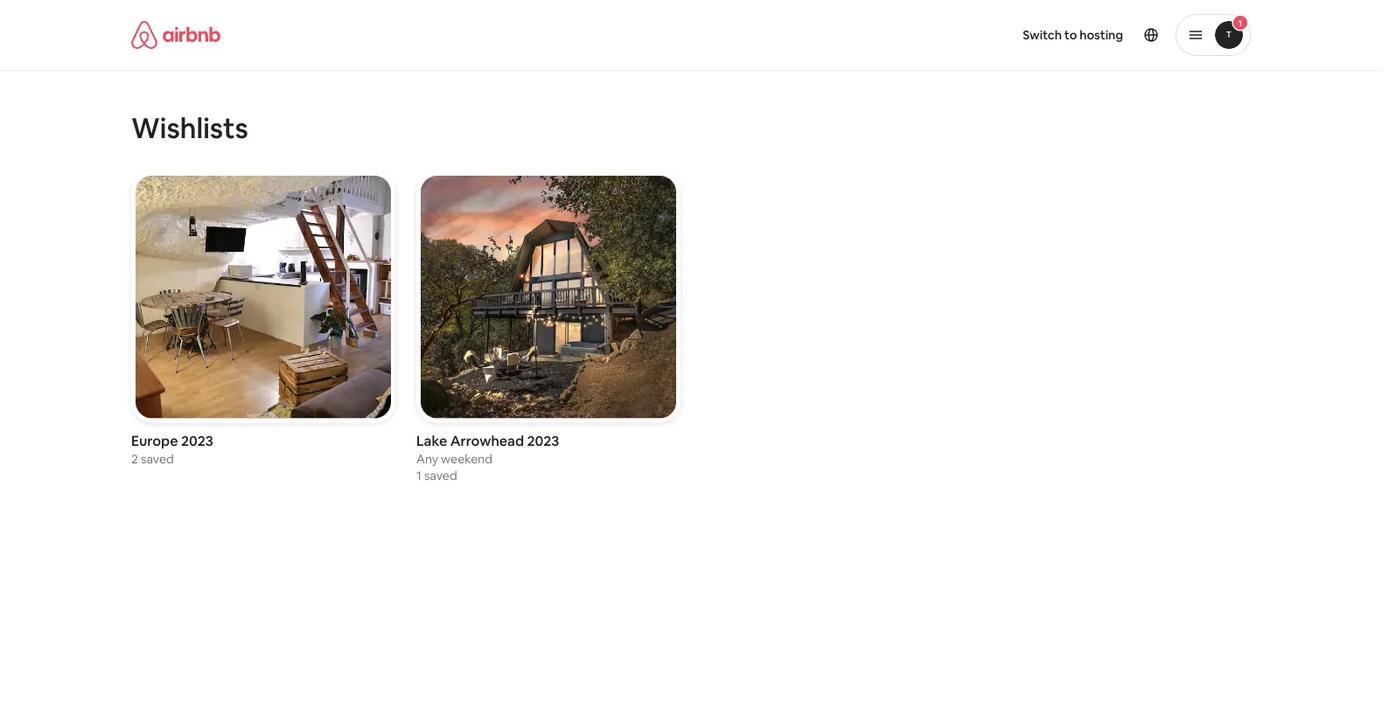 Task type: describe. For each thing, give the bounding box(es) containing it.
switch
[[1023, 27, 1062, 43]]

wishlists
[[131, 109, 248, 146]]

saved inside the lake arrowhead 2023 any weekend 1 saved
[[424, 468, 457, 483]]

profile element
[[712, 0, 1251, 70]]

2
[[131, 451, 138, 467]]

saved inside europe 2023 2 saved
[[141, 451, 174, 467]]

lake arrowhead 2023 any weekend 1 saved
[[416, 432, 559, 483]]

1 button
[[1176, 14, 1251, 56]]

to
[[1065, 27, 1077, 43]]

lake
[[416, 432, 447, 450]]

2023 inside the lake arrowhead 2023 any weekend 1 saved
[[527, 432, 559, 450]]



Task type: locate. For each thing, give the bounding box(es) containing it.
2 2023 from the left
[[527, 432, 559, 450]]

0 horizontal spatial 1
[[416, 468, 422, 483]]

saved down any
[[424, 468, 457, 483]]

2023 right europe
[[181, 432, 213, 450]]

saved down europe
[[141, 451, 174, 467]]

europe
[[131, 432, 178, 450]]

0 horizontal spatial 2023
[[181, 432, 213, 450]]

1 inside the lake arrowhead 2023 any weekend 1 saved
[[416, 468, 422, 483]]

europe 2023 2 saved
[[131, 432, 213, 467]]

0 vertical spatial 1
[[1239, 17, 1243, 28]]

2023 right arrowhead
[[527, 432, 559, 450]]

hosting
[[1080, 27, 1123, 43]]

1 vertical spatial saved
[[424, 468, 457, 483]]

0 vertical spatial saved
[[141, 451, 174, 467]]

1 horizontal spatial 2023
[[527, 432, 559, 450]]

2023 inside europe 2023 2 saved
[[181, 432, 213, 450]]

1
[[1239, 17, 1243, 28], [416, 468, 422, 483]]

0 horizontal spatial saved
[[141, 451, 174, 467]]

1 vertical spatial 1
[[416, 468, 422, 483]]

2023
[[181, 432, 213, 450], [527, 432, 559, 450]]

1 inside 1 dropdown button
[[1239, 17, 1243, 28]]

arrowhead
[[450, 432, 524, 450]]

1 horizontal spatial 1
[[1239, 17, 1243, 28]]

switch to hosting link
[[1012, 17, 1134, 53]]

1 2023 from the left
[[181, 432, 213, 450]]

any
[[416, 451, 438, 467]]

switch to hosting
[[1023, 27, 1123, 43]]

1 horizontal spatial saved
[[424, 468, 457, 483]]

weekend
[[441, 451, 493, 467]]

saved
[[141, 451, 174, 467], [424, 468, 457, 483]]



Task type: vqa. For each thing, say whether or not it's contained in the screenshot.
the hosting
yes



